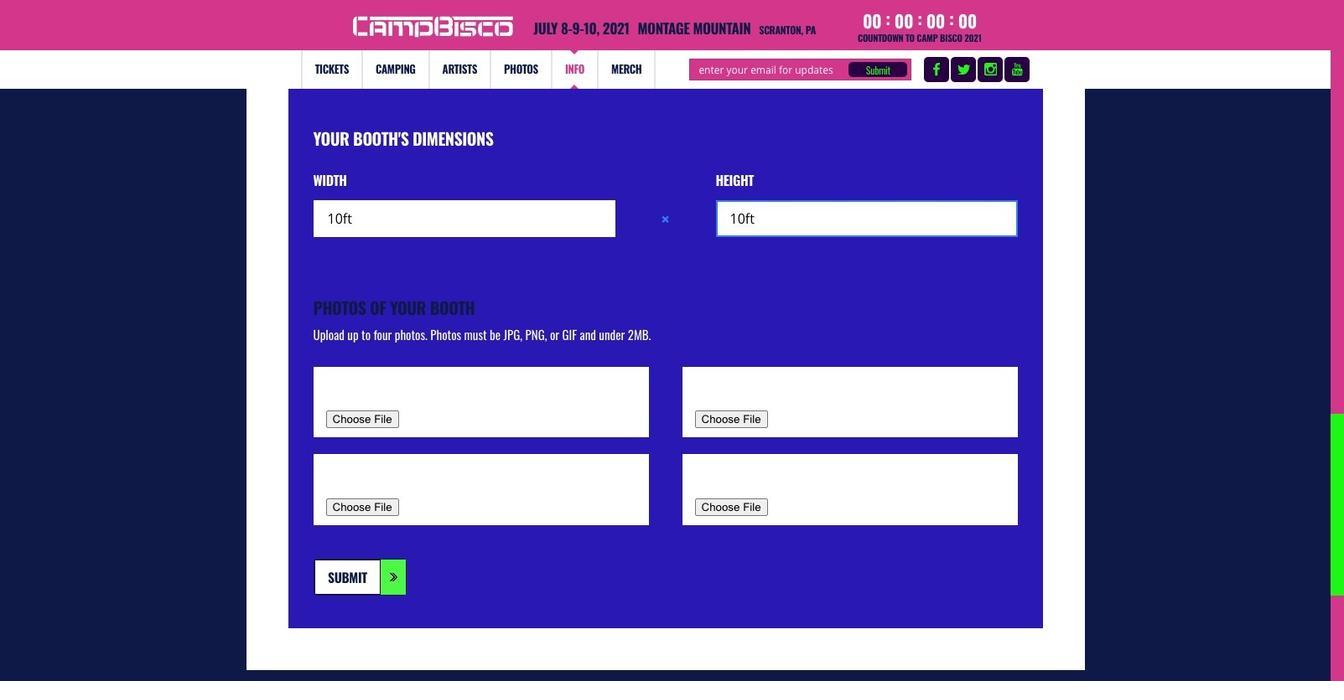 Task type: locate. For each thing, give the bounding box(es) containing it.
camp bisco image
[[349, 12, 517, 39]]

None text field
[[682, 45, 1018, 82], [313, 201, 615, 238], [682, 45, 1018, 82], [313, 201, 615, 238]]

None file field
[[326, 411, 538, 429], [695, 411, 907, 429], [326, 498, 538, 516], [695, 498, 907, 516], [326, 411, 538, 429], [695, 411, 907, 429], [326, 498, 538, 516], [695, 498, 907, 516]]

None text field
[[313, 45, 649, 82], [690, 59, 912, 80], [716, 201, 1018, 238], [313, 45, 649, 82], [690, 59, 912, 80], [716, 201, 1018, 238]]



